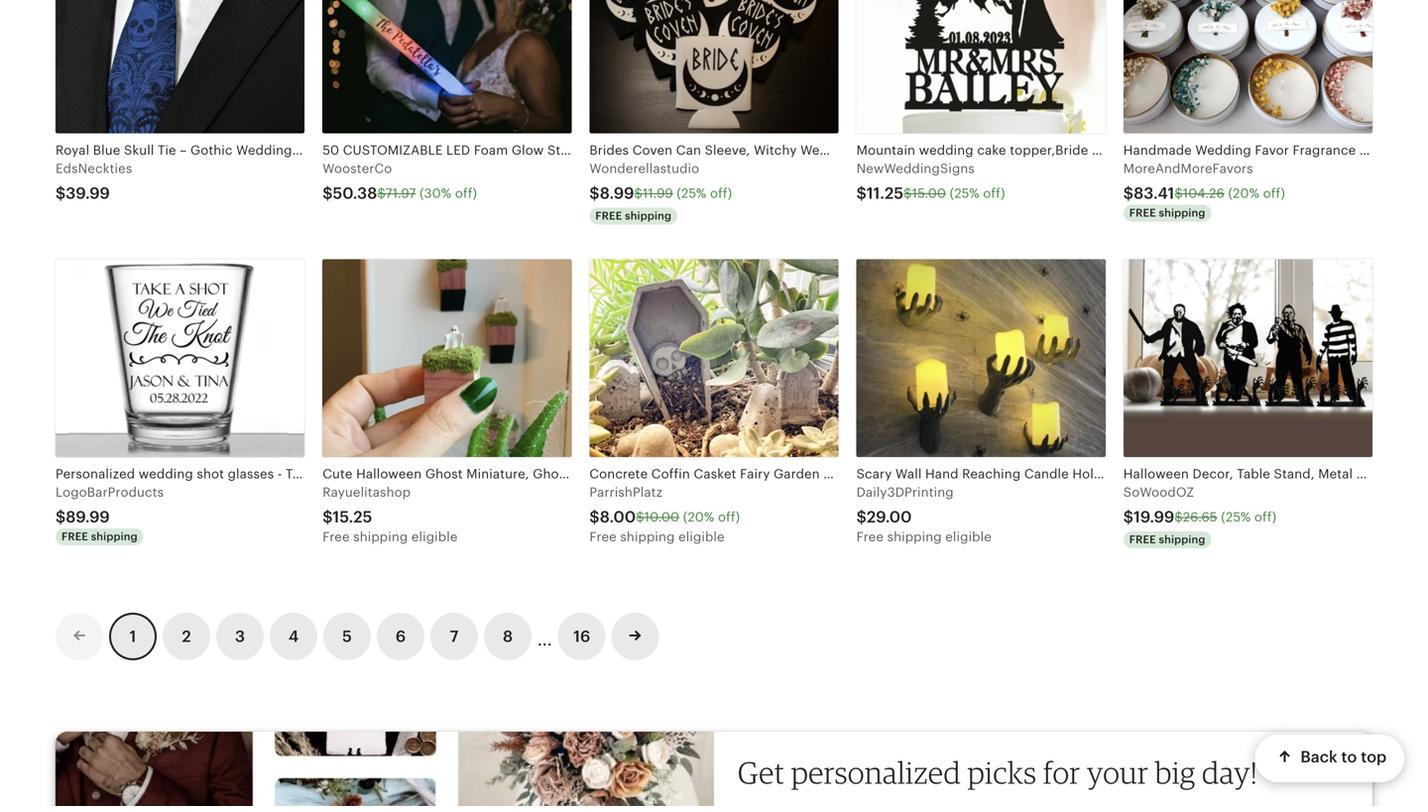 Task type: vqa. For each thing, say whether or not it's contained in the screenshot.
(25% to the middle
yes



Task type: locate. For each thing, give the bounding box(es) containing it.
free down 15.25
[[323, 530, 350, 545]]

handmade wedding favor fragrance candles in bulk - decorative dried flower petal - bridal, baptism, baby shower gift ideas for guest in bulk image
[[1124, 0, 1373, 134]]

for
[[1044, 755, 1081, 791]]

15.25
[[333, 509, 373, 526]]

29.00
[[867, 509, 912, 526]]

glasses
[[228, 467, 274, 482]]

halloween decor, table stand, metal halloween sign, tabletop shadow figures, horror characters sign, unique gift, leatherface silhouette image
[[1124, 260, 1373, 458]]

off)
[[455, 186, 477, 201], [710, 186, 733, 201], [984, 186, 1006, 201], [1264, 186, 1286, 201], [718, 510, 741, 525], [1255, 510, 1277, 525]]

5 link
[[324, 613, 371, 661]]

off) inside woosterco $ 50.38 $ 71.97 (30% off)
[[455, 186, 477, 201]]

1 horizontal spatial skull
[[327, 143, 357, 158]]

free for 19.99
[[1130, 534, 1157, 546]]

3 eligible from the left
[[946, 530, 992, 545]]

off) inside "newweddingsigns $ 11.25 $ 15.00 (25% off)"
[[984, 186, 1006, 201]]

off) right 10.00
[[718, 510, 741, 525]]

(25% inside the wonderellastudio $ 8.99 $ 11.99 (25% off) free shipping
[[677, 186, 707, 201]]

0 horizontal spatial (20%
[[683, 510, 715, 525]]

(25%
[[677, 186, 707, 201], [950, 186, 980, 201], [1222, 510, 1252, 525]]

4
[[289, 628, 299, 646]]

brides coven can sleeve, witchy wedding bachelorette, bachelorette can coolers image
[[590, 0, 839, 134]]

free
[[323, 530, 350, 545], [590, 530, 617, 545], [857, 530, 884, 545]]

off) right "26.65"
[[1255, 510, 1277, 525]]

off) inside parrishplatz $ 8.00 $ 10.00 (20% off) free shipping eligible
[[718, 510, 741, 525]]

2 horizontal spatial (25%
[[1222, 510, 1252, 525]]

$
[[56, 185, 66, 202], [323, 185, 333, 202], [590, 185, 600, 202], [857, 185, 867, 202], [1124, 185, 1134, 202], [378, 186, 386, 201], [635, 186, 643, 201], [904, 186, 913, 201], [1175, 186, 1184, 201], [56, 509, 66, 526], [323, 509, 333, 526], [590, 509, 600, 526], [857, 509, 867, 526], [1124, 509, 1134, 526], [636, 510, 645, 525], [1175, 510, 1184, 525]]

10.00
[[645, 510, 680, 525]]

free down 19.99
[[1130, 534, 1157, 546]]

edsneckties
[[56, 161, 132, 176]]

free down the 83.41
[[1130, 207, 1157, 219]]

shipping down 11.99
[[625, 210, 672, 222]]

–
[[180, 143, 187, 158]]

2 skull from the left
[[327, 143, 357, 158]]

(20%
[[1229, 186, 1260, 201], [683, 510, 715, 525]]

eligible inside rayuelitashop $ 15.25 free shipping eligible
[[412, 530, 458, 545]]

free inside sowoodoz $ 19.99 $ 26.65 (25% off) free shipping
[[1130, 534, 1157, 546]]

2 horizontal spatial eligible
[[946, 530, 992, 545]]

your
[[1088, 755, 1149, 791]]

…
[[538, 622, 552, 652]]

(25% for 8.99
[[677, 186, 707, 201]]

blue right wedding
[[296, 143, 323, 158]]

royal
[[56, 143, 90, 158]]

shipping down the 89.99
[[91, 531, 138, 543]]

3 free from the left
[[857, 530, 884, 545]]

1 free from the left
[[323, 530, 350, 545]]

free down 29.00
[[857, 530, 884, 545]]

2 free from the left
[[590, 530, 617, 545]]

104.26
[[1184, 186, 1225, 201]]

free inside the wonderellastudio $ 8.99 $ 11.99 (25% off) free shipping
[[596, 210, 622, 222]]

off) for 8.00
[[718, 510, 741, 525]]

(20% right 104.26
[[1229, 186, 1260, 201]]

free inside parrishplatz $ 8.00 $ 10.00 (20% off) free shipping eligible
[[590, 530, 617, 545]]

shipping
[[1160, 207, 1206, 219], [625, 210, 672, 222], [353, 530, 408, 545], [621, 530, 675, 545], [888, 530, 942, 545], [91, 531, 138, 543], [1160, 534, 1206, 546]]

5
[[342, 628, 352, 646]]

1 horizontal spatial blue
[[296, 143, 323, 158]]

to
[[1342, 749, 1358, 767]]

eligible
[[412, 530, 458, 545], [679, 530, 725, 545], [946, 530, 992, 545]]

8
[[503, 628, 513, 646]]

(25% right "26.65"
[[1222, 510, 1252, 525]]

skull
[[124, 143, 154, 158], [327, 143, 357, 158]]

royal blue skull tie – gothic wedding blue skull neckties image
[[56, 0, 305, 134]]

(25% right 11.99
[[677, 186, 707, 201]]

1 horizontal spatial (20%
[[1229, 186, 1260, 201]]

shipping down 10.00
[[621, 530, 675, 545]]

11.99
[[643, 186, 674, 201]]

free down 8.99
[[596, 210, 622, 222]]

1 vertical spatial (20%
[[683, 510, 715, 525]]

shipping down 104.26
[[1160, 207, 1206, 219]]

89.99
[[66, 509, 110, 526]]

back to top button
[[1256, 735, 1405, 783]]

assortment of wedding items that are available on etsy image
[[56, 732, 714, 807]]

shipping down 29.00
[[888, 530, 942, 545]]

free inside daily3dprinting $ 29.00 free shipping eligible
[[857, 530, 884, 545]]

free for 83.41
[[1130, 207, 1157, 219]]

71.97
[[386, 186, 416, 201]]

shipping inside personalized wedding shot glasses - take a shot we tied the knot logobarproducts $ 89.99 free shipping
[[91, 531, 138, 543]]

1 horizontal spatial eligible
[[679, 530, 725, 545]]

the
[[416, 467, 439, 482]]

(25% right 15.00 at the right top
[[950, 186, 980, 201]]

skull left tie
[[124, 143, 154, 158]]

off) for 19.99
[[1255, 510, 1277, 525]]

eligible down daily3dprinting
[[946, 530, 992, 545]]

free down the 89.99
[[62, 531, 88, 543]]

$ inside royal blue skull tie – gothic wedding blue skull neckties edsneckties $ 39.99
[[56, 185, 66, 202]]

off) for 11.25
[[984, 186, 1006, 201]]

0 horizontal spatial eligible
[[412, 530, 458, 545]]

(20% inside parrishplatz $ 8.00 $ 10.00 (20% off) free shipping eligible
[[683, 510, 715, 525]]

0 horizontal spatial skull
[[124, 143, 154, 158]]

shipping inside rayuelitashop $ 15.25 free shipping eligible
[[353, 530, 408, 545]]

logobarproducts
[[56, 485, 164, 500]]

1 horizontal spatial free
[[590, 530, 617, 545]]

concrete coffin casket fairy garden scary decor terrarium burial sarcophagus image
[[590, 260, 839, 458]]

7
[[450, 628, 459, 646]]

parrishplatz
[[590, 485, 663, 500]]

eligible for 15.25
[[412, 530, 458, 545]]

(30%
[[420, 186, 452, 201]]

off) inside sowoodoz $ 19.99 $ 26.65 (25% off) free shipping
[[1255, 510, 1277, 525]]

39.99
[[66, 185, 110, 202]]

free
[[1130, 207, 1157, 219], [596, 210, 622, 222], [62, 531, 88, 543], [1130, 534, 1157, 546]]

6 link
[[377, 613, 425, 661]]

1
[[130, 628, 136, 646]]

0 horizontal spatial blue
[[93, 143, 120, 158]]

1 skull from the left
[[124, 143, 154, 158]]

8.99
[[600, 185, 635, 202]]

$ inside personalized wedding shot glasses - take a shot we tied the knot logobarproducts $ 89.99 free shipping
[[56, 509, 66, 526]]

4 link
[[270, 613, 318, 661]]

shipping inside the wonderellastudio $ 8.99 $ 11.99 (25% off) free shipping
[[625, 210, 672, 222]]

blue
[[93, 143, 120, 158], [296, 143, 323, 158]]

personalized wedding shot glasses - take a shot we tied the knot image
[[56, 260, 305, 458]]

a
[[318, 467, 327, 482]]

shipping down "26.65"
[[1160, 534, 1206, 546]]

moreandmorefavors $ 83.41 $ 104.26 (20% off) free shipping
[[1124, 161, 1286, 219]]

shipping inside sowoodoz $ 19.99 $ 26.65 (25% off) free shipping
[[1160, 534, 1206, 546]]

off) inside the wonderellastudio $ 8.99 $ 11.99 (25% off) free shipping
[[710, 186, 733, 201]]

2 link
[[163, 613, 210, 661]]

day!
[[1203, 755, 1258, 791]]

skull up woosterco
[[327, 143, 357, 158]]

tied
[[386, 467, 413, 482]]

free for 8.99
[[596, 210, 622, 222]]

off) for 83.41
[[1264, 186, 1286, 201]]

0 vertical spatial (20%
[[1229, 186, 1260, 201]]

0 horizontal spatial (25%
[[677, 186, 707, 201]]

1 horizontal spatial (25%
[[950, 186, 980, 201]]

1 link
[[109, 613, 157, 661]]

blue up edsneckties
[[93, 143, 120, 158]]

(20% for 8.00
[[683, 510, 715, 525]]

off) right 104.26
[[1264, 186, 1286, 201]]

newweddingsigns $ 11.25 $ 15.00 (25% off)
[[857, 161, 1006, 202]]

eligible down the on the bottom left
[[412, 530, 458, 545]]

parrishplatz $ 8.00 $ 10.00 (20% off) free shipping eligible
[[590, 485, 741, 545]]

free inside rayuelitashop $ 15.25 free shipping eligible
[[323, 530, 350, 545]]

-
[[278, 467, 282, 482]]

0 horizontal spatial free
[[323, 530, 350, 545]]

16 link
[[558, 613, 606, 661]]

get personalized picks for your big day!
[[738, 755, 1258, 791]]

(25% inside "newweddingsigns $ 11.25 $ 15.00 (25% off)"
[[950, 186, 980, 201]]

off) right 11.99
[[710, 186, 733, 201]]

off) inside moreandmorefavors $ 83.41 $ 104.26 (20% off) free shipping
[[1264, 186, 1286, 201]]

50 customizable led foam glow sticks 16 inch - 3 modes multi-color/single color, light up led foam stick image
[[323, 0, 572, 134]]

(25% inside sowoodoz $ 19.99 $ 26.65 (25% off) free shipping
[[1222, 510, 1252, 525]]

2 eligible from the left
[[679, 530, 725, 545]]

1 eligible from the left
[[412, 530, 458, 545]]

free for 29.00
[[857, 530, 884, 545]]

eligible down 10.00
[[679, 530, 725, 545]]

19.99
[[1134, 509, 1175, 526]]

wonderellastudio
[[590, 161, 700, 176]]

personalized wedding shot glasses - take a shot we tied the knot logobarproducts $ 89.99 free shipping
[[56, 467, 472, 543]]

2 horizontal spatial free
[[857, 530, 884, 545]]

(20% inside moreandmorefavors $ 83.41 $ 104.26 (20% off) free shipping
[[1229, 186, 1260, 201]]

newweddingsigns
[[857, 161, 975, 176]]

off) right 15.00 at the right top
[[984, 186, 1006, 201]]

eligible inside daily3dprinting $ 29.00 free shipping eligible
[[946, 530, 992, 545]]

free down "8.00"
[[590, 530, 617, 545]]

off) right '(30%'
[[455, 186, 477, 201]]

(20% right 10.00
[[683, 510, 715, 525]]

8 link
[[484, 613, 532, 661]]

shipping inside daily3dprinting $ 29.00 free shipping eligible
[[888, 530, 942, 545]]

free inside moreandmorefavors $ 83.41 $ 104.26 (20% off) free shipping
[[1130, 207, 1157, 219]]

neckties
[[361, 143, 415, 158]]

shipping down 15.25
[[353, 530, 408, 545]]



Task type: describe. For each thing, give the bounding box(es) containing it.
16
[[574, 628, 591, 646]]

shipping inside moreandmorefavors $ 83.41 $ 104.26 (20% off) free shipping
[[1160, 207, 1206, 219]]

gothic
[[190, 143, 233, 158]]

8.00
[[600, 509, 636, 526]]

rayuelitashop $ 15.25 free shipping eligible
[[323, 485, 458, 545]]

daily3dprinting
[[857, 485, 954, 500]]

2
[[182, 628, 191, 646]]

back
[[1301, 749, 1338, 767]]

woosterco
[[323, 161, 392, 176]]

(25% for 11.25
[[950, 186, 980, 201]]

royal blue skull tie – gothic wedding blue skull neckties edsneckties $ 39.99
[[56, 143, 415, 202]]

wedding
[[236, 143, 292, 158]]

(20% for 83.41
[[1229, 186, 1260, 201]]

cute halloween ghost miniature, ghost decoration, wall shelf halloween decor / halloween ghost decor / trick or treat ghost, spooky image
[[323, 260, 572, 458]]

15.00
[[913, 186, 947, 201]]

moreandmorefavors
[[1124, 161, 1254, 176]]

wedding
[[139, 467, 193, 482]]

50.38
[[333, 185, 378, 202]]

tie
[[158, 143, 176, 158]]

picks
[[968, 755, 1037, 791]]

3 link
[[216, 613, 264, 661]]

6
[[396, 628, 406, 646]]

mountain wedding cake topper,bride and groom,cake topper with date,custom mountain cake topper,personalized cake topper,tree cake toppera282 image
[[857, 0, 1106, 134]]

personalized
[[56, 467, 135, 482]]

woosterco $ 50.38 $ 71.97 (30% off)
[[323, 161, 477, 202]]

get
[[738, 755, 785, 791]]

scary wall hand reaching candle holder horror decor !!5 styles!! included led candle image
[[857, 260, 1106, 458]]

back to top
[[1301, 749, 1387, 767]]

$ inside rayuelitashop $ 15.25 free shipping eligible
[[323, 509, 333, 526]]

shot
[[330, 467, 359, 482]]

top
[[1361, 749, 1387, 767]]

1 blue from the left
[[93, 143, 120, 158]]

take
[[286, 467, 314, 482]]

we
[[363, 467, 382, 482]]

off) for 50.38
[[455, 186, 477, 201]]

free inside personalized wedding shot glasses - take a shot we tied the knot logobarproducts $ 89.99 free shipping
[[62, 531, 88, 543]]

(25% for 19.99
[[1222, 510, 1252, 525]]

personalized
[[792, 755, 962, 791]]

eligible inside parrishplatz $ 8.00 $ 10.00 (20% off) free shipping eligible
[[679, 530, 725, 545]]

eligible for 29.00
[[946, 530, 992, 545]]

shot
[[197, 467, 224, 482]]

sowoodoz $ 19.99 $ 26.65 (25% off) free shipping
[[1124, 485, 1277, 546]]

rayuelitashop
[[323, 485, 411, 500]]

shipping inside parrishplatz $ 8.00 $ 10.00 (20% off) free shipping eligible
[[621, 530, 675, 545]]

83.41
[[1134, 185, 1175, 202]]

big
[[1156, 755, 1196, 791]]

26.65
[[1184, 510, 1218, 525]]

off) for 8.99
[[710, 186, 733, 201]]

free for 15.25
[[323, 530, 350, 545]]

$ inside daily3dprinting $ 29.00 free shipping eligible
[[857, 509, 867, 526]]

11.25
[[867, 185, 904, 202]]

sowoodoz
[[1124, 485, 1195, 500]]

daily3dprinting $ 29.00 free shipping eligible
[[857, 485, 992, 545]]

2 blue from the left
[[296, 143, 323, 158]]

3
[[235, 628, 245, 646]]

7 link
[[431, 613, 478, 661]]

knot
[[443, 467, 472, 482]]

wonderellastudio $ 8.99 $ 11.99 (25% off) free shipping
[[590, 161, 733, 222]]



